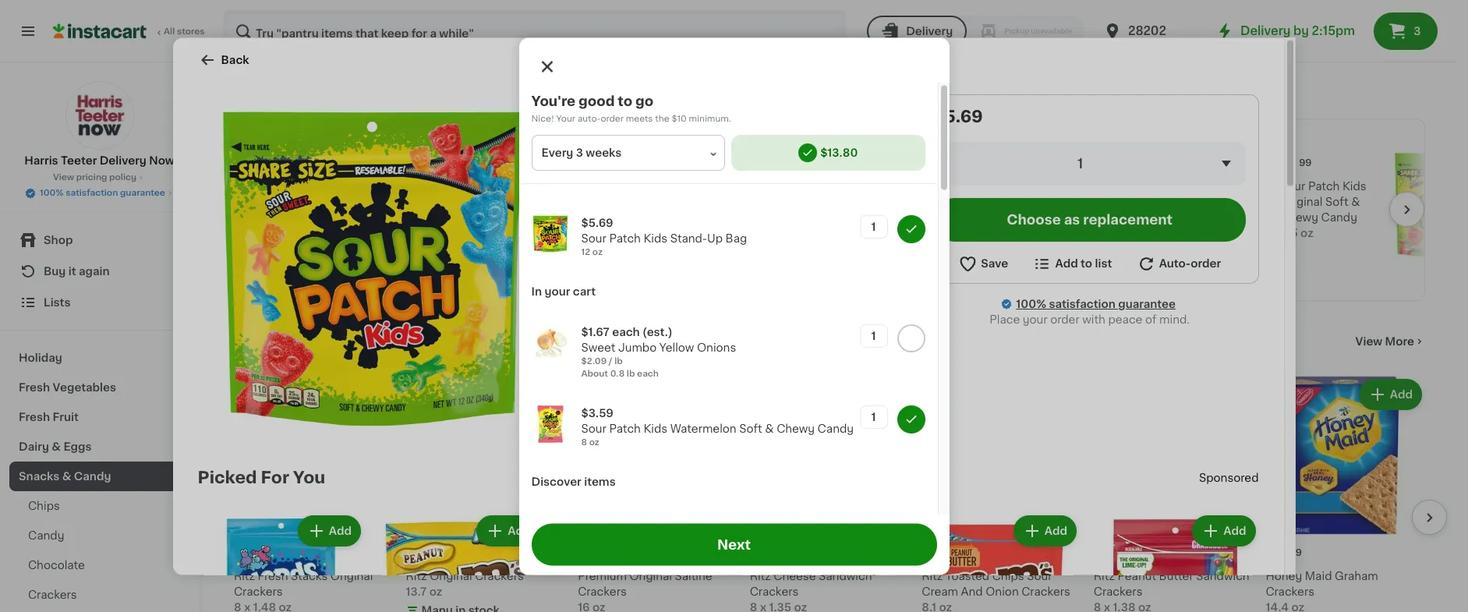 Task type: describe. For each thing, give the bounding box(es) containing it.
back
[[221, 54, 249, 65]]

1 horizontal spatial lb
[[627, 369, 635, 377]]

maid
[[1305, 571, 1332, 582]]

0 horizontal spatial 3
[[837, 157, 850, 175]]

crackers inside ritz original crackers 13.7 oz
[[475, 571, 524, 582]]

1 horizontal spatial snacks
[[234, 82, 321, 104]]

$5.69 sour patch kids stand-up bag 12 oz
[[581, 217, 747, 256]]

0 horizontal spatial now
[[149, 155, 175, 166]]

ct
[[770, 164, 781, 175]]

the inside you're good to go nice! your auto-order meets the $10 minimum.
[[655, 114, 670, 122]]

choose as replacement
[[1007, 213, 1173, 225]]

with for peace
[[1083, 313, 1106, 324]]

remove sour patch kids watermelon soft & chewy candy image
[[731, 161, 750, 179]]

1 for 1 dropdown button corresponding to &
[[871, 411, 876, 422]]

view pricing policy link
[[53, 172, 146, 184]]

fresh vegetables link
[[9, 373, 189, 402]]

soft inside $3.59 sour patch kids watermelon soft & chewy candy 8 oz
[[739, 423, 762, 434]]

view more link
[[1356, 334, 1425, 349]]

original for sour patch kids original soft & chewy candy 3.5 oz
[[1280, 196, 1323, 207]]

satisfaction inside button
[[66, 189, 118, 197]]

chewy for sour patch kids original soft & chewy candy 3.5 oz
[[1280, 212, 1319, 223]]

sour patch kids original soft & chewy candy 3.5 oz
[[1280, 181, 1367, 239]]

save button
[[958, 253, 1008, 273]]

onions
[[697, 342, 736, 352]]

shop for shop
[[44, 235, 73, 246]]

59 for ritz toasted chips sour cream and onion crackers
[[945, 548, 958, 558]]

1 horizontal spatial spo
[[1199, 472, 1221, 483]]

spo inside enjoy the holidays with spk spo nsored
[[569, 226, 587, 235]]

• for • fat-free
[[564, 183, 568, 194]]

$ 3 59
[[831, 157, 864, 175]]

1 for 1 dropdown button related to bag
[[871, 221, 876, 232]]

$0.47/oz
[[604, 127, 651, 138]]

kids for sour patch kids watermelon soft & chewy candy
[[890, 181, 914, 192]]

candy link
[[9, 521, 189, 551]]

0 vertical spatial each
[[612, 326, 640, 337]]

1 button for bag
[[860, 214, 888, 238]]

$5.69 for $5.69
[[934, 108, 983, 124]]

cream
[[922, 587, 958, 598]]

delivery by 2:15pm link
[[1216, 22, 1355, 41]]

sodium
[[596, 211, 638, 222]]

oz inside sour patch kids original soft & chewy candy 8 oz
[[1064, 228, 1077, 239]]

1 vertical spatial guarantee
[[1118, 298, 1176, 309]]

1 horizontal spatial satisfaction
[[1049, 298, 1116, 309]]

2 vertical spatial order
[[1050, 313, 1080, 324]]

2 1 button from the top
[[860, 324, 888, 347]]

1 for second 1 dropdown button
[[871, 330, 876, 341]]

$ for ritz original crackers
[[409, 548, 415, 558]]

harris teeter delivery now link
[[24, 81, 175, 168]]

& inside sour patch kids original soft & chewy candy 8 oz
[[1125, 196, 1134, 207]]

kids for sour patch kids original soft & chewy candy 8 oz
[[1117, 181, 1141, 192]]

kids for sour patch kids original soft & chewy candy 3.5 oz
[[1343, 181, 1367, 192]]

order inside auto-order button
[[1191, 258, 1221, 269]]

buy it again
[[44, 266, 110, 277]]

crackers link
[[9, 580, 189, 610]]

1 button for &
[[860, 405, 888, 428]]

discover items
[[531, 476, 616, 487]]

holiday link
[[9, 343, 189, 373]]

sour
[[611, 149, 637, 160]]

crackers inside ritz peanut butter sandwich crackers
[[1094, 587, 1143, 598]]

order inside you're good to go nice! your auto-order meets the $10 minimum.
[[601, 114, 624, 122]]

4 6 from the left
[[1275, 548, 1288, 566]]

1 horizontal spatial snacks & candy
[[234, 82, 430, 104]]

vegetables
[[53, 382, 116, 393]]

lists link
[[9, 287, 189, 318]]

crackers inside "5 premium original saltine crackers"
[[578, 587, 627, 598]]

enjoy the holidays with spk spo nsored
[[569, 191, 698, 235]]

59 for ritz fresh stacks original crackers
[[257, 548, 270, 558]]

patch
[[640, 149, 673, 160]]

premium
[[578, 571, 627, 582]]

$1.67 each (est.) sweet jumbo yellow onions $2.09 / lb about 0.8 lb each
[[581, 326, 736, 377]]

auto-order
[[1159, 258, 1221, 269]]

nice! your auto-order meets the $10 minimum. status
[[531, 112, 925, 125]]

kids for sour patch kids stand-up bag 12 oz • $0.47/oz
[[662, 107, 701, 123]]

shop all sour patch kids
[[564, 149, 700, 160]]

crackers inside ritz fresh stacks original crackers
[[234, 587, 283, 598]]

sour patch kids watermelon soft & chewy candy image
[[531, 405, 569, 442]]

3 button
[[1374, 12, 1438, 50]]

ritz for ritz fresh stacks original crackers
[[234, 571, 255, 582]]

view pricing policy
[[53, 173, 137, 182]]

13.7
[[406, 587, 427, 598]]

dairy & eggs
[[19, 441, 92, 452]]

fresh inside ritz fresh stacks original crackers
[[258, 571, 288, 582]]

59 up ritz original crackers 13.7 oz
[[429, 548, 442, 558]]

sour inside ritz toasted chips sour cream and onion crackers
[[1027, 571, 1052, 582]]

view all
[[569, 257, 604, 266]]

6 for ritz fresh stacks original crackers
[[243, 548, 256, 566]]

12 inside sour patch kids stand-up bag 12 oz • $0.47/oz
[[564, 127, 575, 138]]

candy inside sour patch kids watermelon soft & chewy candy
[[869, 212, 905, 223]]

up inside the $5.69 sour patch kids stand-up bag 12 oz
[[707, 232, 723, 243]]

89
[[1289, 548, 1302, 558]]

0 horizontal spatial snacks & candy
[[19, 471, 111, 482]]

sweet jumbo yellow onions image
[[531, 324, 569, 361]]

buy
[[44, 266, 66, 277]]

yellow
[[660, 342, 694, 352]]

ritz peanut butter sandwich crackers
[[1094, 571, 1250, 598]]

chewy inside $3.59 sour patch kids watermelon soft & chewy candy 8 oz
[[777, 423, 815, 434]]

sour patch kids watermelon soft & chewy candy
[[828, 181, 932, 223]]

$2.09
[[581, 356, 607, 365]]

spk image
[[569, 151, 597, 179]]

1 horizontal spatial all
[[593, 257, 604, 266]]

• fat-free
[[564, 183, 617, 194]]

original inside ritz original crackers 13.7 oz
[[430, 571, 472, 582]]

by
[[1294, 25, 1309, 37]]

ritz for ritz original crackers 13.7 oz
[[406, 571, 427, 582]]

$ 6 59 for fresh
[[237, 548, 270, 566]]

3 for 3 59
[[1064, 157, 1076, 175]]

teeter
[[61, 155, 97, 166]]

delivery for delivery
[[906, 26, 953, 37]]

$ 1 99
[[1284, 157, 1312, 175]]

stand- inside sour patch kids stand-up bag 12 oz • $0.47/oz
[[704, 107, 763, 123]]

$13.80
[[820, 147, 858, 158]]

more
[[1385, 336, 1415, 347]]

stand- inside the $5.69 sour patch kids stand-up bag 12 oz
[[670, 232, 707, 243]]

$ for sour patch kids watermelon soft & chewy candy
[[831, 158, 837, 168]]

3 for 3
[[1414, 26, 1421, 37]]

minimum.
[[689, 114, 731, 122]]

• cholesterol-free
[[733, 183, 833, 194]]

delivery inside harris teeter delivery now link
[[100, 155, 146, 166]]

1 vertical spatial 100% satisfaction guarantee
[[1016, 298, 1176, 309]]

you're good to go nice! your auto-order meets the $10 minimum.
[[531, 94, 731, 122]]

chips inside ritz toasted chips sour cream and onion crackers
[[992, 571, 1024, 582]]

fresh vegetables
[[19, 382, 116, 393]]

spo nsored
[[1199, 472, 1259, 483]]

the inside enjoy the holidays with spk spo nsored
[[612, 191, 635, 203]]

$5.69 for $5.69 sour patch kids stand-up bag 12 oz
[[581, 217, 613, 228]]

kids
[[675, 149, 700, 160]]

choose
[[1007, 213, 1061, 225]]

as
[[1064, 213, 1080, 225]]

chocolate link
[[9, 551, 189, 580]]

fresh fruit link
[[9, 402, 189, 432]]

soft for sour patch kids original soft & chewy candy 3.5 oz
[[1326, 196, 1349, 207]]

sandwich inside $ 5 ritz cheese sandwich crackers
[[819, 571, 872, 582]]

original for ritz fresh stacks original crackers
[[330, 571, 373, 582]]

sale
[[263, 333, 301, 349]]

6 for ritz toasted chips sour cream and onion crackers
[[931, 548, 944, 566]]

patch for sour patch kids original soft & chewy candy 3.5 oz
[[1308, 181, 1340, 192]]

view for view all
[[569, 257, 590, 266]]

delivery by 2:15pm
[[1241, 25, 1355, 37]]

sweet
[[581, 342, 616, 352]]

toasted
[[946, 571, 990, 582]]

12 inside the $5.69 sour patch kids stand-up bag 12 oz
[[581, 247, 590, 256]]

oz inside ritz original crackers 13.7 oz
[[429, 587, 442, 598]]

guarantee inside button
[[120, 189, 165, 197]]

sour patch kids stand-up bag 12 oz • $0.47/oz
[[564, 107, 825, 138]]

watermelon inside sour patch kids watermelon soft & chewy candy
[[828, 196, 894, 207]]

in your cart
[[531, 285, 596, 296]]

auto-
[[578, 114, 601, 122]]

save
[[981, 258, 1008, 269]]

add inside button
[[1055, 258, 1078, 269]]

chocolate
[[28, 560, 85, 571]]

100% inside button
[[40, 189, 64, 197]]

auto-order more items dialog
[[519, 37, 949, 612]]

1 vertical spatial snacks
[[19, 471, 60, 482]]

oz inside sour patch kids stand-up bag 12 oz • $0.47/oz
[[578, 127, 591, 138]]

add to list
[[1055, 258, 1112, 269]]

your for order
[[1023, 313, 1048, 324]]

ritz fresh stacks original crackers
[[234, 571, 373, 598]]

meets
[[626, 114, 653, 122]]

& inside sour patch kids watermelon soft & chewy candy
[[923, 196, 932, 207]]

100% satisfaction guarantee inside button
[[40, 189, 165, 197]]

0 vertical spatial all
[[164, 27, 175, 36]]

soft for sour patch kids watermelon soft & chewy candy
[[897, 196, 920, 207]]

candy inside sour patch kids original soft & chewy candy 8 oz
[[1095, 212, 1131, 223]]

place
[[990, 313, 1020, 324]]

items
[[584, 476, 616, 487]]

$3.59 sour patch kids watermelon soft & chewy candy 8 oz
[[581, 407, 854, 446]]

lists
[[44, 297, 71, 308]]

to inside button
[[1081, 258, 1093, 269]]

fat-
[[571, 183, 593, 194]]

cart
[[573, 285, 596, 296]]

• for • cholesterol-free
[[733, 183, 737, 194]]

1 vertical spatial 100%
[[1016, 298, 1046, 309]]

next
[[717, 538, 751, 551]]



Task type: vqa. For each thing, say whether or not it's contained in the screenshot.
Ritz Toasted Chips Sour Cream And Onion Crackers's Ritz
yes



Task type: locate. For each thing, give the bounding box(es) containing it.
0 horizontal spatial 99
[[1117, 548, 1130, 558]]

your right place
[[1023, 313, 1048, 324]]

0 vertical spatial bag
[[791, 107, 825, 123]]

12 up the "view all"
[[581, 247, 590, 256]]

shop up buy
[[44, 235, 73, 246]]

6 up the 13.7
[[415, 548, 428, 566]]

your right in
[[545, 285, 570, 296]]

sandwich right cheese
[[819, 571, 872, 582]]

0 vertical spatial 12
[[564, 127, 575, 138]]

satisfaction up place your order with peace of mind.
[[1049, 298, 1116, 309]]

unselect item image
[[904, 221, 918, 235], [904, 412, 918, 426]]

picked
[[198, 469, 257, 485]]

sour right nice!
[[564, 107, 604, 123]]

pricing
[[76, 173, 107, 182]]

your
[[556, 114, 575, 122]]

8 down $3.59
[[581, 437, 587, 446]]

0 vertical spatial the
[[655, 114, 670, 122]]

free down increment quantity of sour patch kids watermelon soft & chewy candy image
[[808, 183, 833, 194]]

sour down • low sodium
[[581, 232, 607, 243]]

sour inside sour patch kids watermelon soft & chewy candy
[[828, 181, 853, 192]]

now right sale
[[304, 333, 343, 349]]

candy inside sour patch kids original soft & chewy candy 3.5 oz
[[1321, 212, 1358, 223]]

1 horizontal spatial $ 6 59
[[409, 548, 442, 566]]

sour down 3 59
[[1054, 181, 1079, 192]]

1 ct
[[763, 164, 781, 175]]

2 5 from the left
[[759, 548, 772, 566]]

sour inside the $5.69 sour patch kids stand-up bag 12 oz
[[581, 232, 607, 243]]

with
[[569, 208, 599, 221], [1083, 313, 1106, 324]]

patch up $0.47/oz
[[608, 107, 658, 123]]

1 $ 6 59 from the left
[[237, 548, 270, 566]]

0 horizontal spatial $ 6 59
[[237, 548, 270, 566]]

• low sodium
[[564, 211, 638, 222]]

bag up details button
[[726, 232, 747, 243]]

the up the spk
[[612, 191, 635, 203]]

5 premium original saltine crackers
[[578, 548, 712, 598]]

saltine
[[675, 571, 712, 582]]

sandwich inside ritz peanut butter sandwich crackers
[[1196, 571, 1250, 582]]

your inside the auto-order more items dialog
[[545, 285, 570, 296]]

choose as replacement button
[[934, 197, 1246, 241]]

6
[[243, 548, 256, 566], [931, 548, 944, 566], [415, 548, 428, 566], [1275, 548, 1288, 566]]

1 horizontal spatial shop
[[564, 149, 593, 160]]

patch for sour patch kids original soft & chewy candy 8 oz
[[1082, 181, 1114, 192]]

0 horizontal spatial 5
[[587, 548, 600, 566]]

2 sandwich from the left
[[1196, 571, 1250, 582]]

2 horizontal spatial order
[[1191, 258, 1221, 269]]

• left low
[[564, 211, 568, 222]]

sour patch kids stand-up bag image
[[531, 214, 569, 252]]

$ up the 13.7
[[409, 548, 415, 558]]

of
[[1145, 313, 1157, 324]]

fresh up dairy
[[19, 412, 50, 423]]

6 left 89
[[1275, 548, 1288, 566]]

1 vertical spatial spo
[[1199, 472, 1221, 483]]

1 vertical spatial 8
[[581, 437, 587, 446]]

0 vertical spatial stand-
[[704, 107, 763, 123]]

increment quantity of sour patch kids watermelon soft & chewy candy image
[[794, 161, 813, 179]]

ritz left stacks
[[234, 571, 255, 582]]

fresh left stacks
[[258, 571, 288, 582]]

soft for sour patch kids original soft & chewy candy 8 oz
[[1100, 196, 1123, 207]]

8 down choose
[[1054, 228, 1062, 239]]

chewy inside sour patch kids original soft & chewy candy 8 oz
[[1054, 212, 1092, 223]]

chewy for sour patch kids original soft & chewy candy 8 oz
[[1054, 212, 1092, 223]]

$ 6 59 up the 13.7
[[409, 548, 442, 566]]

original
[[1054, 196, 1097, 207], [1280, 196, 1323, 207], [330, 571, 373, 582], [630, 571, 672, 582], [430, 571, 472, 582]]

product group
[[234, 376, 393, 612], [406, 376, 565, 612], [578, 376, 737, 612], [750, 376, 909, 612], [1266, 376, 1425, 612], [198, 512, 364, 612], [377, 512, 543, 612], [556, 512, 722, 612], [735, 512, 901, 612], [914, 512, 1080, 612], [1092, 512, 1259, 612]]

free for cholesterol-
[[808, 183, 833, 194]]

nsored
[[587, 226, 617, 235], [1221, 472, 1259, 483]]

jumbo
[[618, 342, 657, 352]]

patch inside sour patch kids original soft & chewy candy 3.5 oz
[[1308, 181, 1340, 192]]

bag inside the $5.69 sour patch kids stand-up bag 12 oz
[[726, 232, 747, 243]]

patch down $ 3 59
[[856, 181, 888, 192]]

1 horizontal spatial to
[[1081, 258, 1093, 269]]

the left '$10'
[[655, 114, 670, 122]]

0 horizontal spatial all
[[164, 27, 175, 36]]

1 vertical spatial with
[[1083, 313, 1106, 324]]

about
[[581, 369, 608, 377]]

oz inside the $5.69 sour patch kids stand-up bag 12 oz
[[593, 247, 603, 256]]

butter
[[1159, 571, 1194, 582]]

harris
[[24, 155, 58, 166]]

1 horizontal spatial your
[[1023, 313, 1048, 324]]

ingredients button
[[564, 296, 902, 311]]

0 vertical spatial 100% satisfaction guarantee
[[40, 189, 165, 197]]

dairy & eggs link
[[9, 432, 189, 462]]

again
[[79, 266, 110, 277]]

0 vertical spatial snacks & candy
[[234, 82, 430, 104]]

watermelon inside $3.59 sour patch kids watermelon soft & chewy candy 8 oz
[[670, 423, 737, 434]]

to
[[618, 94, 632, 107], [1081, 258, 1093, 269]]

chewy
[[828, 212, 866, 223], [1054, 212, 1092, 223], [1280, 212, 1319, 223], [777, 423, 815, 434]]

stand- down holidays
[[670, 232, 707, 243]]

1 horizontal spatial delivery
[[906, 26, 953, 37]]

chewy for sour patch kids watermelon soft & chewy candy
[[828, 212, 866, 223]]

patch down $3.59
[[609, 423, 641, 434]]

59 up 'toasted'
[[945, 548, 958, 558]]

patch inside sour patch kids watermelon soft & chewy candy
[[856, 181, 888, 192]]

fresh for fresh fruit
[[19, 412, 50, 423]]

59 down the $13.80
[[851, 158, 864, 168]]

28202
[[1128, 25, 1166, 37]]

ritz up the 13.7
[[406, 571, 427, 582]]

on sale now link
[[234, 332, 343, 351]]

ritz left cheese
[[750, 571, 771, 582]]

original for sour patch kids original soft & chewy candy 8 oz
[[1054, 196, 1097, 207]]

view inside view pricing policy link
[[53, 173, 74, 182]]

harris teeter delivery now logo image
[[65, 81, 134, 150]]

nsored inside enjoy the holidays with spk spo nsored
[[587, 226, 617, 235]]

1 sandwich from the left
[[819, 571, 872, 582]]

bag up the $13.80
[[791, 107, 825, 123]]

chewy inside sour patch kids watermelon soft & chewy candy
[[828, 212, 866, 223]]

cheese
[[774, 571, 816, 582]]

shop inside shop link
[[44, 235, 73, 246]]

1 horizontal spatial bag
[[791, 107, 825, 123]]

instacart logo image
[[53, 22, 147, 41]]

&
[[326, 82, 346, 104], [923, 196, 932, 207], [1125, 196, 1134, 207], [1351, 196, 1360, 207], [765, 423, 774, 434], [52, 441, 61, 452], [62, 471, 71, 482]]

$ down the $13.80
[[831, 158, 837, 168]]

oz down auto- on the left top
[[578, 127, 591, 138]]

up inside sour patch kids stand-up bag 12 oz • $0.47/oz
[[763, 107, 787, 123]]

lb right / on the left bottom of the page
[[615, 356, 623, 365]]

now up 100% satisfaction guarantee button
[[149, 155, 175, 166]]

patch inside sour patch kids original soft & chewy candy 8 oz
[[1082, 181, 1114, 192]]

kids inside sour patch kids stand-up bag 12 oz • $0.47/oz
[[662, 107, 701, 123]]

0 horizontal spatial chips
[[28, 501, 60, 512]]

3 59
[[1064, 157, 1090, 175]]

0 vertical spatial spo
[[569, 226, 587, 235]]

kids inside $3.59 sour patch kids watermelon soft & chewy candy 8 oz
[[644, 423, 668, 434]]

8
[[1054, 228, 1062, 239], [581, 437, 587, 446]]

guarantee
[[120, 189, 165, 197], [1118, 298, 1176, 309]]

shop left all
[[564, 149, 593, 160]]

1 vertical spatial chips
[[992, 571, 1024, 582]]

chips inside 'chips' link
[[28, 501, 60, 512]]

oz down as
[[1064, 228, 1077, 239]]

0 horizontal spatial watermelon
[[670, 423, 737, 434]]

view left the more
[[1356, 336, 1383, 347]]

6 up cream
[[931, 548, 944, 566]]

100% satisfaction guarantee button
[[24, 184, 175, 200]]

sour patch kids original soft & chewy candy 8 oz
[[1054, 181, 1141, 239]]

sour inside $3.59 sour patch kids watermelon soft & chewy candy 8 oz
[[581, 423, 607, 434]]

harris teeter delivery now
[[24, 155, 175, 166]]

cholesterol-
[[740, 183, 808, 194]]

8 inside $3.59 sour patch kids watermelon soft & chewy candy 8 oz
[[581, 437, 587, 446]]

1 5 from the left
[[587, 548, 600, 566]]

1 vertical spatial nsored
[[1221, 472, 1259, 483]]

stand- right '$10'
[[704, 107, 763, 123]]

1 vertical spatial snacks & candy
[[19, 471, 111, 482]]

unselect item image for sour patch kids stand-up bag
[[904, 221, 918, 235]]

1 for 1 ct
[[763, 164, 767, 175]]

patch down sodium on the left top
[[609, 232, 641, 243]]

shop
[[564, 149, 593, 160], [44, 235, 73, 246]]

ritz inside $ 5 ritz cheese sandwich crackers
[[750, 571, 771, 582]]

sour down $ 3 59
[[828, 181, 853, 192]]

0 horizontal spatial lb
[[615, 356, 623, 365]]

all up cart
[[593, 257, 604, 266]]

in
[[531, 285, 542, 296]]

satisfaction down pricing
[[66, 189, 118, 197]]

1 1 button from the top
[[860, 214, 888, 238]]

item carousel region
[[234, 369, 1447, 612]]

unselect item image for sour patch kids watermelon soft & chewy candy
[[904, 412, 918, 426]]

• down auto- on the left top
[[597, 127, 601, 138]]

ritz inside ritz toasted chips sour cream and onion crackers
[[922, 571, 943, 582]]

kids inside sour patch kids original soft & chewy candy 8 oz
[[1117, 181, 1141, 192]]

1 vertical spatial fresh
[[19, 412, 50, 423]]

each down jumbo
[[637, 369, 659, 377]]

5 up ritz peanut butter sandwich crackers
[[1103, 548, 1116, 566]]

guarantee down policy
[[120, 189, 165, 197]]

service type group
[[867, 16, 1085, 47]]

0 horizontal spatial spo
[[569, 226, 587, 235]]

0 vertical spatial $5.69
[[934, 108, 983, 124]]

3 5 from the left
[[1103, 548, 1116, 566]]

soft inside sour patch kids original soft & chewy candy 8 oz
[[1100, 196, 1123, 207]]

delivery for delivery by 2:15pm
[[1241, 25, 1291, 37]]

place your order with peace of mind.
[[990, 313, 1190, 324]]

99 inside 5 99
[[1117, 548, 1130, 558]]

kids inside the $5.69 sour patch kids stand-up bag 12 oz
[[644, 232, 668, 243]]

original inside "5 premium original saltine crackers"
[[630, 571, 672, 582]]

1 vertical spatial satisfaction
[[1049, 298, 1116, 309]]

$ right next
[[753, 548, 759, 558]]

0 horizontal spatial up
[[707, 232, 723, 243]]

1 free from the left
[[593, 183, 617, 194]]

1 horizontal spatial guarantee
[[1118, 298, 1176, 309]]

up up details button
[[707, 232, 723, 243]]

up up ct
[[763, 107, 787, 123]]

5 for 5 99
[[1103, 548, 1116, 566]]

sour inside sour patch kids original soft & chewy candy 8 oz
[[1054, 181, 1079, 192]]

2:15pm
[[1312, 25, 1355, 37]]

to inside you're good to go nice! your auto-order meets the $10 minimum.
[[618, 94, 632, 107]]

you're
[[531, 94, 576, 107]]

for
[[261, 469, 289, 485]]

sour inside sour patch kids original soft & chewy candy 3.5 oz
[[1280, 181, 1306, 192]]

2 horizontal spatial 3
[[1414, 26, 1421, 37]]

next button
[[531, 523, 937, 565]]

view down teeter at the top of page
[[53, 173, 74, 182]]

holiday
[[19, 352, 62, 363]]

59 for sour patch kids watermelon soft & chewy candy
[[851, 158, 864, 168]]

ritz up cream
[[922, 571, 943, 582]]

8 inside sour patch kids original soft & chewy candy 8 oz
[[1054, 228, 1062, 239]]

5 ritz from the left
[[1094, 571, 1115, 582]]

ritz original crackers 13.7 oz
[[406, 571, 524, 598]]

• for • low sodium
[[564, 211, 568, 222]]

chips
[[28, 501, 60, 512], [992, 571, 1024, 582]]

99 up peanut
[[1117, 548, 1130, 558]]

ritz for ritz toasted chips sour cream and onion crackers
[[922, 571, 943, 582]]

100% satisfaction guarantee up place your order with peace of mind.
[[1016, 298, 1176, 309]]

patch down the $ 1 99 at top
[[1308, 181, 1340, 192]]

0 horizontal spatial order
[[601, 114, 624, 122]]

ritz inside ritz fresh stacks original crackers
[[234, 571, 255, 582]]

100%
[[40, 189, 64, 197], [1016, 298, 1046, 309]]

100% up place
[[1016, 298, 1046, 309]]

• left fat-
[[564, 183, 568, 194]]

5 inside $ 5 ritz cheese sandwich crackers
[[759, 548, 772, 566]]

& inside $3.59 sour patch kids watermelon soft & chewy candy 8 oz
[[765, 423, 774, 434]]

all left stores
[[164, 27, 175, 36]]

$5.69 inside the $5.69 sour patch kids stand-up bag 12 oz
[[581, 217, 613, 228]]

1 horizontal spatial 8
[[1054, 228, 1062, 239]]

3 1 button from the top
[[860, 405, 888, 428]]

1 button
[[860, 214, 888, 238], [860, 324, 888, 347], [860, 405, 888, 428]]

0 horizontal spatial 12
[[564, 127, 575, 138]]

honey
[[1266, 571, 1302, 582]]

1 vertical spatial $5.69
[[581, 217, 613, 228]]

bag inside sour patch kids stand-up bag 12 oz • $0.47/oz
[[791, 107, 825, 123]]

12 down your
[[564, 127, 575, 138]]

with inside enjoy the holidays with spk spo nsored
[[569, 208, 599, 221]]

59
[[851, 158, 864, 168], [1077, 158, 1090, 168], [257, 548, 270, 558], [945, 548, 958, 558], [429, 548, 442, 558]]

2 ritz from the left
[[922, 571, 943, 582]]

guarantee up of
[[1118, 298, 1176, 309]]

1 horizontal spatial 100%
[[1016, 298, 1046, 309]]

0 vertical spatial lb
[[615, 356, 623, 365]]

sour down $3.59
[[581, 423, 607, 434]]

patch inside the $5.69 sour patch kids stand-up bag 12 oz
[[609, 232, 641, 243]]

patch for sour patch kids watermelon soft & chewy candy
[[856, 181, 888, 192]]

6 up ritz fresh stacks original crackers
[[243, 548, 256, 566]]

1 vertical spatial all
[[593, 257, 604, 266]]

chips up "onion" at right
[[992, 571, 1024, 582]]

1 horizontal spatial up
[[763, 107, 787, 123]]

soft inside sour patch kids watermelon soft & chewy candy
[[897, 196, 920, 207]]

buy it again link
[[9, 256, 189, 287]]

1 vertical spatial view
[[569, 257, 590, 266]]

add to list button
[[1033, 253, 1112, 273]]

nice!
[[531, 114, 554, 122]]

crackers inside $ 5 ritz cheese sandwich crackers
[[750, 587, 799, 598]]

100% down harris
[[40, 189, 64, 197]]

59 up sour patch kids original soft & chewy candy 8 oz
[[1077, 158, 1090, 168]]

1 ritz from the left
[[234, 571, 255, 582]]

100% satisfaction guarantee down view pricing policy link
[[40, 189, 165, 197]]

with down 100% satisfaction guarantee link on the right of the page
[[1083, 313, 1106, 324]]

enjoy
[[569, 191, 609, 203]]

replacement
[[1083, 213, 1173, 225]]

ritz inside ritz peanut butter sandwich crackers
[[1094, 571, 1115, 582]]

1 horizontal spatial 5
[[759, 548, 772, 566]]

patch inside $3.59 sour patch kids watermelon soft & chewy candy 8 oz
[[609, 423, 641, 434]]

4 ritz from the left
[[750, 571, 771, 582]]

2 vertical spatial fresh
[[258, 571, 288, 582]]

with for spk
[[569, 208, 599, 221]]

1 vertical spatial shop
[[44, 235, 73, 246]]

5 right next
[[759, 548, 772, 566]]

0 vertical spatial unselect item image
[[904, 221, 918, 235]]

1 horizontal spatial order
[[1050, 313, 1080, 324]]

crackers inside ritz toasted chips sour cream and onion crackers
[[1022, 587, 1071, 598]]

100% satisfaction guarantee link
[[1016, 296, 1176, 311]]

dairy
[[19, 441, 49, 452]]

all
[[596, 149, 609, 160]]

2 horizontal spatial $ 6 59
[[925, 548, 958, 566]]

snacks down back
[[234, 82, 321, 104]]

$ for ritz toasted chips sour cream and onion crackers
[[925, 548, 931, 558]]

$ for sour patch kids original soft & chewy candy
[[1284, 158, 1290, 168]]

0 horizontal spatial snacks
[[19, 471, 60, 482]]

99 up sour patch kids original soft & chewy candy 3.5 oz
[[1299, 158, 1312, 168]]

lb right 0.8
[[627, 369, 635, 377]]

view inside view more link
[[1356, 336, 1383, 347]]

1 vertical spatial bag
[[726, 232, 747, 243]]

5
[[587, 548, 600, 566], [759, 548, 772, 566], [1103, 548, 1116, 566]]

original inside ritz fresh stacks original crackers
[[330, 571, 373, 582]]

0 vertical spatial with
[[569, 208, 599, 221]]

1 vertical spatial lb
[[627, 369, 635, 377]]

oz inside $3.59 sour patch kids watermelon soft & chewy candy 8 oz
[[589, 437, 600, 446]]

view up cart
[[569, 257, 590, 266]]

0 horizontal spatial the
[[612, 191, 635, 203]]

59 up ritz fresh stacks original crackers
[[257, 548, 270, 558]]

1 horizontal spatial sandwich
[[1196, 571, 1250, 582]]

candy
[[351, 82, 430, 104], [869, 212, 905, 223], [1095, 212, 1131, 223], [1321, 212, 1358, 223], [818, 423, 854, 434], [74, 471, 111, 482], [28, 530, 64, 541]]

oz down $3.59
[[589, 437, 600, 446]]

fresh for fresh vegetables
[[19, 382, 50, 393]]

0 vertical spatial 100%
[[40, 189, 64, 197]]

3 ritz from the left
[[406, 571, 427, 582]]

2 vertical spatial 1 button
[[860, 405, 888, 428]]

• down remove sour patch kids watermelon soft & chewy candy image
[[733, 183, 737, 194]]

directions
[[564, 338, 623, 349]]

all stores link
[[53, 9, 206, 53]]

view for view pricing policy
[[53, 173, 74, 182]]

original inside sour patch kids original soft & chewy candy 3.5 oz
[[1280, 196, 1323, 207]]

1 horizontal spatial the
[[655, 114, 670, 122]]

1 vertical spatial to
[[1081, 258, 1093, 269]]

$ up ritz fresh stacks original crackers
[[237, 548, 243, 558]]

1 vertical spatial 1 button
[[860, 324, 888, 347]]

1 horizontal spatial 12
[[581, 247, 590, 256]]

1 horizontal spatial nsored
[[1221, 472, 1259, 483]]

policy
[[109, 173, 137, 182]]

5 up premium at the left bottom of page
[[587, 548, 600, 566]]

view more
[[1356, 336, 1415, 347]]

candy inside 'link'
[[28, 530, 64, 541]]

59 inside $ 3 59
[[851, 158, 864, 168]]

0 horizontal spatial 100%
[[40, 189, 64, 197]]

& inside sour patch kids original soft & chewy candy 3.5 oz
[[1351, 196, 1360, 207]]

3 6 from the left
[[415, 548, 428, 566]]

now
[[149, 155, 175, 166], [304, 333, 343, 349]]

mind.
[[1160, 313, 1190, 324]]

0 vertical spatial up
[[763, 107, 787, 123]]

ritz down 5 99
[[1094, 571, 1115, 582]]

$ for ritz fresh stacks original crackers
[[237, 548, 243, 558]]

sour right 'toasted'
[[1027, 571, 1052, 582]]

1 horizontal spatial 3
[[1064, 157, 1076, 175]]

28202 button
[[1103, 9, 1197, 53]]

0 horizontal spatial view
[[53, 173, 74, 182]]

1 vertical spatial the
[[612, 191, 635, 203]]

stand-
[[704, 107, 763, 123], [670, 232, 707, 243]]

0 vertical spatial 8
[[1054, 228, 1062, 239]]

shop for shop all sour patch kids
[[564, 149, 593, 160]]

oz inside sour patch kids original soft & chewy candy 3.5 oz
[[1301, 228, 1314, 239]]

soft inside sour patch kids original soft & chewy candy 3.5 oz
[[1326, 196, 1349, 207]]

1 horizontal spatial watermelon
[[828, 196, 894, 207]]

chips down dairy
[[28, 501, 60, 512]]

0 vertical spatial watermelon
[[828, 196, 894, 207]]

$ inside $ 3 59
[[831, 158, 837, 168]]

1 vertical spatial up
[[707, 232, 723, 243]]

delivery inside delivery button
[[906, 26, 953, 37]]

6 for ritz original crackers
[[415, 548, 428, 566]]

1 6 from the left
[[243, 548, 256, 566]]

crackers inside honey maid graham crackers
[[1266, 587, 1315, 598]]

your for cart
[[545, 285, 570, 296]]

1 unselect item image from the top
[[904, 221, 918, 235]]

details
[[564, 258, 604, 269]]

spk holiday image
[[235, 119, 556, 300]]

$ up cream
[[925, 548, 931, 558]]

discover
[[531, 476, 582, 487]]

chewy inside sour patch kids original soft & chewy candy 3.5 oz
[[1280, 212, 1319, 223]]

to left go
[[618, 94, 632, 107]]

oz right the 13.7
[[429, 587, 442, 598]]

0 horizontal spatial satisfaction
[[66, 189, 118, 197]]

1 horizontal spatial with
[[1083, 313, 1106, 324]]

1 horizontal spatial 99
[[1299, 158, 1312, 168]]

/
[[609, 356, 613, 365]]

patch inside sour patch kids stand-up bag 12 oz • $0.47/oz
[[608, 107, 658, 123]]

kids inside sour patch kids original soft & chewy candy 3.5 oz
[[1343, 181, 1367, 192]]

2 free from the left
[[808, 183, 833, 194]]

0 horizontal spatial bag
[[726, 232, 747, 243]]

original inside sour patch kids original soft & chewy candy 8 oz
[[1054, 196, 1097, 207]]

all stores
[[164, 27, 205, 36]]

satisfaction
[[66, 189, 118, 197], [1049, 298, 1116, 309]]

0 vertical spatial now
[[149, 155, 175, 166]]

candy inside $3.59 sour patch kids watermelon soft & chewy candy 8 oz
[[818, 423, 854, 434]]

2 $ 6 59 from the left
[[925, 548, 958, 566]]

ritz
[[234, 571, 255, 582], [922, 571, 943, 582], [406, 571, 427, 582], [750, 571, 771, 582], [1094, 571, 1115, 582]]

kids inside sour patch kids watermelon soft & chewy candy
[[890, 181, 914, 192]]

spk
[[603, 208, 631, 221]]

1 vertical spatial now
[[304, 333, 343, 349]]

0 horizontal spatial delivery
[[100, 155, 146, 166]]

$ inside $ 5 ritz cheese sandwich crackers
[[753, 548, 759, 558]]

each up jumbo
[[612, 326, 640, 337]]

sandwich right butter
[[1196, 571, 1250, 582]]

3
[[1414, 26, 1421, 37], [837, 157, 850, 175], [1064, 157, 1076, 175]]

59 inside 3 59
[[1077, 158, 1090, 168]]

0 horizontal spatial your
[[545, 285, 570, 296]]

eggs
[[63, 441, 92, 452]]

5 for 5 premium original saltine crackers
[[587, 548, 600, 566]]

$ up sour patch kids original soft & chewy candy 3.5 oz
[[1284, 158, 1290, 168]]

0 horizontal spatial to
[[618, 94, 632, 107]]

$ 6 59 for toasted
[[925, 548, 958, 566]]

0 vertical spatial chips
[[28, 501, 60, 512]]

patch for sour patch kids stand-up bag 12 oz • $0.47/oz
[[608, 107, 658, 123]]

2 6 from the left
[[931, 548, 944, 566]]

ritz inside ritz original crackers 13.7 oz
[[406, 571, 427, 582]]

fresh down holiday
[[19, 382, 50, 393]]

good
[[579, 94, 615, 107]]

sour down the $ 1 99 at top
[[1280, 181, 1306, 192]]

99 inside the $ 1 99
[[1299, 158, 1312, 168]]

ritz for ritz peanut butter sandwich crackers
[[1094, 571, 1115, 582]]

to left list at the right top of page
[[1081, 258, 1093, 269]]

None search field
[[223, 9, 847, 53]]

3 $ 6 59 from the left
[[409, 548, 442, 566]]

free up the spk
[[593, 183, 617, 194]]

snacks down dairy
[[19, 471, 60, 482]]

• inside sour patch kids stand-up bag 12 oz • $0.47/oz
[[597, 127, 601, 138]]

$ 6 59 up ritz fresh stacks original crackers
[[237, 548, 270, 566]]

1 horizontal spatial chips
[[992, 571, 1024, 582]]

$ inside the $ 1 99
[[1284, 158, 1290, 168]]

onion
[[986, 587, 1019, 598]]

2 horizontal spatial view
[[1356, 336, 1383, 347]]

free for fat-
[[593, 183, 617, 194]]

1 vertical spatial your
[[1023, 313, 1048, 324]]

5 inside "5 premium original saltine crackers"
[[587, 548, 600, 566]]

fresh fruit
[[19, 412, 79, 423]]

2 unselect item image from the top
[[904, 412, 918, 426]]

sour inside sour patch kids stand-up bag 12 oz • $0.47/oz
[[564, 107, 604, 123]]

oz right 3.5 at the top right of the page
[[1301, 228, 1314, 239]]

with down enjoy
[[569, 208, 599, 221]]

patch down 3 59
[[1082, 181, 1114, 192]]

0 vertical spatial your
[[545, 285, 570, 296]]

oz up the "view all"
[[593, 247, 603, 256]]

view for view more
[[1356, 336, 1383, 347]]

1 vertical spatial each
[[637, 369, 659, 377]]

crackers inside crackers link
[[28, 590, 77, 600]]

0 horizontal spatial shop
[[44, 235, 73, 246]]

0 vertical spatial 1 button
[[860, 214, 888, 238]]



